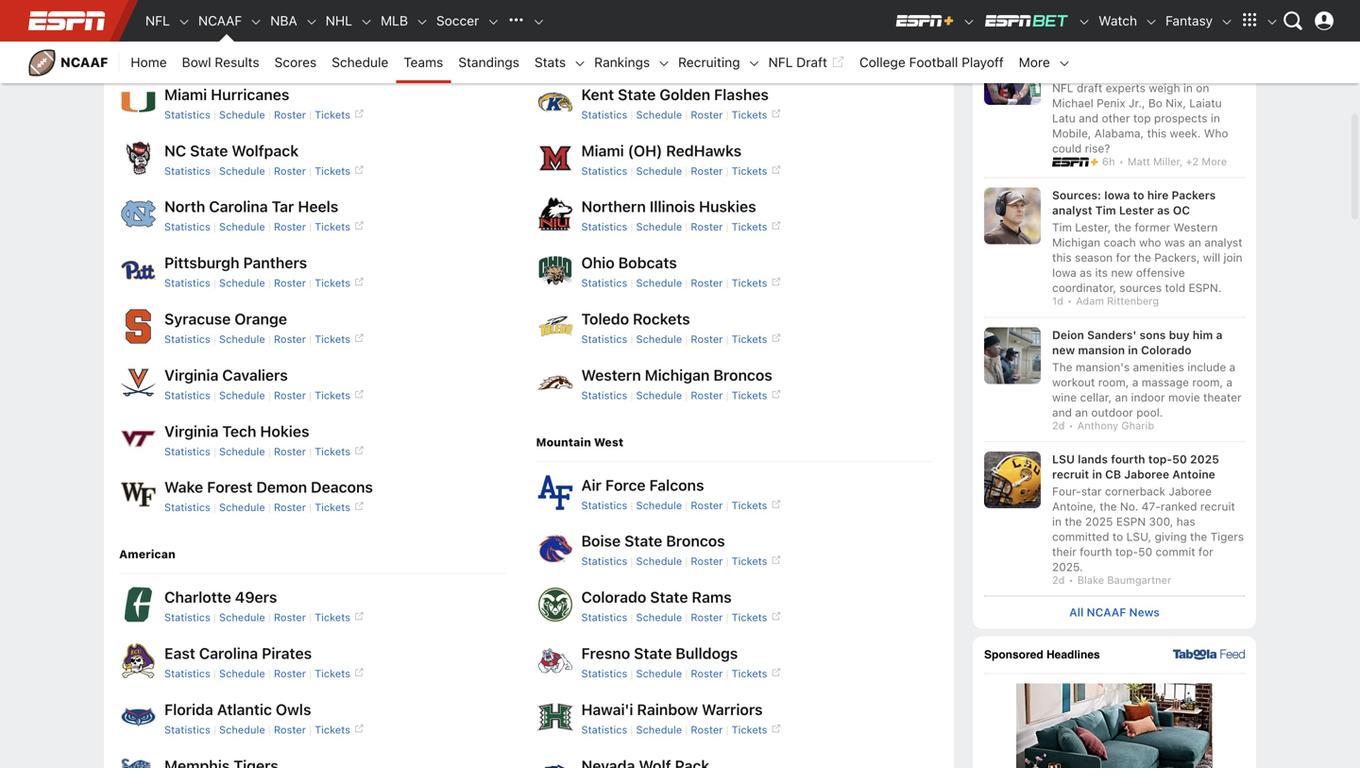Task type: locate. For each thing, give the bounding box(es) containing it.
statistics link down 'northern'
[[582, 221, 628, 233]]

0 vertical spatial an
[[1189, 236, 1202, 249]]

0 horizontal spatial recruit
[[1053, 468, 1090, 481]]

schedule down miami (oh) redhawks link
[[636, 165, 682, 177]]

schedule for toledo rockets
[[636, 333, 682, 345]]

carolina
[[209, 198, 268, 216], [199, 644, 258, 662]]

colorado up fresno
[[582, 588, 647, 606]]

statistics schedule roster for louisville cardinals
[[164, 52, 306, 65]]

miami (oh) redhawks image
[[536, 139, 574, 177]]

schedule link down 49ers
[[219, 611, 265, 624]]

statistics link up west
[[582, 389, 628, 401]]

state right boise
[[625, 532, 663, 550]]

schedule link down the nc state wolfpack link on the left
[[219, 165, 265, 177]]

1 room, from the left
[[1099, 375, 1130, 389]]

1 horizontal spatial ncaaf link
[[191, 0, 250, 42]]

tickets for toledo rockets
[[732, 333, 768, 345]]

schedule down east carolina pirates
[[219, 668, 265, 680]]

this inside 2024 senior bowl: top nfl draft prospects, qbs, predictions nfl draft experts weigh in on michael penix jr., bo nix, laiatu latu and other top prospects in mobile, alabama, this week. who could rise?
[[1148, 127, 1167, 140]]

florida atlantic owls image
[[119, 698, 157, 736]]

1 horizontal spatial this
[[1148, 127, 1167, 140]]

1 horizontal spatial analyst
[[1205, 236, 1243, 249]]

more
[[1019, 54, 1051, 70], [1202, 155, 1228, 168]]

0 horizontal spatial draft
[[1077, 81, 1103, 95]]

statistics schedule roster down syracuse orange link
[[164, 333, 306, 345]]

movie
[[1169, 391, 1201, 404]]

50
[[1173, 453, 1188, 466], [1139, 545, 1153, 558]]

statistics schedule roster down the nc state wolfpack link on the left
[[164, 165, 306, 177]]

0 vertical spatial 2025
[[1191, 453, 1220, 466]]

schedule link down northern illinois huskies
[[636, 221, 682, 233]]

tickets link for virginia cavaliers
[[315, 389, 364, 401]]

schedule link down louisville cardinals link
[[219, 52, 265, 65]]

antoine,
[[1053, 500, 1097, 513]]

roster link for louisville cardinals
[[274, 52, 306, 65]]

schedule down rainbow
[[636, 724, 682, 736]]

roster link for wake forest demon deacons
[[274, 501, 306, 514]]

0 vertical spatial colorado
[[1142, 343, 1192, 357]]

schedule for eastern michigan eagles
[[636, 52, 682, 65]]

roster for eastern michigan eagles
[[691, 52, 723, 65]]

state right nc
[[190, 142, 228, 159]]

golden
[[660, 85, 711, 103]]

roster link for colorado state rams
[[691, 611, 723, 624]]

statistics schedule roster down (oh)
[[582, 165, 723, 177]]

tickets for miami hurricanes
[[315, 109, 351, 121]]

2 2d from the top
[[1053, 574, 1065, 586]]

0 vertical spatial virginia
[[164, 366, 219, 384]]

2 horizontal spatial an
[[1189, 236, 1202, 249]]

syracuse orange
[[164, 310, 287, 328]]

massage
[[1142, 375, 1190, 389]]

schedule link for eastern michigan eagles
[[636, 52, 682, 65]]

air
[[582, 476, 602, 494]]

laiatu
[[1190, 96, 1222, 110]]

rams
[[692, 588, 732, 606]]

warriors
[[702, 701, 763, 719]]

1 horizontal spatial more
[[1202, 155, 1228, 168]]

0 vertical spatial analyst
[[1053, 204, 1093, 217]]

bowl results link
[[174, 42, 267, 83]]

statistics down air
[[582, 499, 628, 511]]

statistics link down east
[[164, 668, 211, 680]]

hire
[[1148, 189, 1169, 202]]

1 vertical spatial new
[[1053, 343, 1076, 357]]

charlotte 49ers image
[[119, 585, 157, 623]]

1 horizontal spatial ncaaf
[[198, 13, 242, 28]]

1 vertical spatial 2d
[[1053, 574, 1065, 586]]

headlines
[[1047, 648, 1101, 661]]

statistics for toledo rockets
[[582, 333, 628, 345]]

the
[[1053, 360, 1073, 374]]

nfl image
[[178, 15, 191, 28]]

fourth down committed
[[1080, 545, 1113, 558]]

statistics schedule roster down pittsburgh panthers
[[164, 277, 306, 289]]

1 vertical spatial carolina
[[199, 644, 258, 662]]

2 horizontal spatial ncaaf
[[1087, 606, 1127, 619]]

new down deion
[[1053, 343, 1076, 357]]

0 vertical spatial top-
[[1149, 453, 1173, 466]]

hawai'i rainbow warriors link
[[582, 701, 763, 719]]

1 horizontal spatial iowa
[[1105, 189, 1131, 202]]

giving
[[1155, 530, 1187, 543]]

schedule for nc state wolfpack
[[219, 165, 265, 177]]

to inside lsu lands fourth top-50 2025 recruit in cb jaboree antoine four-star cornerback jaboree antoine, the no. 47-ranked recruit in the 2025 espn 300, has committed to lsu, giving the tigers their fourth top-50 commit for 2025.
[[1113, 530, 1124, 543]]

schedule for miami hurricanes
[[219, 109, 265, 121]]

statistics for air force falcons
[[582, 499, 628, 511]]

four-
[[1053, 485, 1082, 498]]

statistics schedule roster down rainbow
[[582, 724, 723, 736]]

syracuse orange link
[[164, 310, 287, 328]]

1 horizontal spatial miami
[[582, 142, 624, 159]]

state right fresno
[[634, 644, 672, 662]]

home
[[131, 54, 167, 70]]

hawai'i rainbow warriors image
[[536, 698, 574, 736]]

schedule link down air force falcons
[[636, 499, 682, 511]]

statistics schedule roster down miami hurricanes link
[[164, 109, 306, 121]]

1 horizontal spatial colorado
[[1142, 343, 1192, 357]]

cavaliers
[[222, 366, 288, 384]]

fresno
[[582, 644, 631, 662]]

schedule down hurricanes on the top of page
[[219, 109, 265, 121]]

1 virginia from the top
[[164, 366, 219, 384]]

schedule link for ohio bobcats
[[636, 277, 682, 289]]

statistics schedule roster down charlotte 49ers
[[164, 611, 306, 624]]

this down top
[[1148, 127, 1167, 140]]

statistics for north carolina tar heels
[[164, 221, 211, 233]]

tickets link for western michigan broncos
[[732, 389, 781, 401]]

schedule link for nc state wolfpack
[[219, 165, 265, 177]]

list item
[[536, 0, 934, 15]]

syracuse
[[164, 310, 231, 328]]

florida atlantic owls link
[[164, 701, 311, 719]]

0 vertical spatial for
[[1117, 251, 1131, 264]]

analyst up join
[[1205, 236, 1243, 249]]

0 horizontal spatial analyst
[[1053, 204, 1093, 217]]

all ncaaf news link
[[1070, 606, 1160, 619]]

tickets link for ohio bobcats
[[732, 277, 781, 289]]

0 vertical spatial carolina
[[209, 198, 268, 216]]

pittsburgh
[[164, 254, 240, 272]]

schedule link for virginia cavaliers
[[219, 389, 265, 401]]

more image
[[1058, 57, 1071, 70]]

statistics up wake at the bottom
[[164, 445, 211, 458]]

watch
[[1099, 13, 1138, 28]]

schedule down air force falcons
[[636, 499, 682, 511]]

tim lester, the former western michigan coach who was an analyst this season for the packers, will join iowa as its new offensive coordinator, sources told espn. element
[[1053, 218, 1245, 295]]

statistics schedule roster for pittsburgh panthers
[[164, 277, 306, 289]]

schedule link for hawai'i rainbow warriors
[[636, 724, 682, 736]]

east carolina pirates link
[[164, 644, 312, 662]]

50 up antoine
[[1173, 453, 1188, 466]]

four-star cornerback jaboree antoine, the no. 47-ranked recruit in the 2025 espn 300, has committed to lsu, giving the tigers their fourth top-50 commit for 2025. element
[[1053, 482, 1245, 575]]

tickets link for north carolina tar heels
[[315, 221, 364, 233]]

miami down bowl
[[164, 85, 207, 103]]

1 vertical spatial fourth
[[1080, 545, 1113, 558]]

2 vertical spatial an
[[1076, 406, 1089, 419]]

0 horizontal spatial miami
[[164, 85, 207, 103]]

nfl draft experts weigh in on michael penix jr., bo nix, laiatu latu and other top prospects in mobile, alabama, this week. who could rise? element
[[1053, 78, 1245, 156]]

charlotte 49ers link
[[164, 588, 277, 606]]

statistics schedule roster for virginia cavaliers
[[164, 389, 306, 401]]

standings link
[[451, 42, 527, 83]]

rankings image
[[658, 57, 671, 70]]

0 horizontal spatial top-
[[1116, 545, 1139, 558]]

1 vertical spatial and
[[1053, 406, 1073, 419]]

adam
[[1077, 295, 1105, 307]]

hawai'i
[[582, 701, 634, 719]]

schedule down kent state golden flashes link
[[636, 109, 682, 121]]

more espn image
[[1236, 7, 1264, 35], [1266, 15, 1279, 28]]

could
[[1053, 142, 1082, 155]]

sources
[[1120, 281, 1162, 295]]

tickets for wake forest demon deacons
[[315, 501, 351, 514]]

fresno state bulldogs
[[582, 644, 738, 662]]

statistics schedule roster for north carolina tar heels
[[164, 221, 306, 233]]

draft
[[1206, 49, 1233, 62], [1077, 81, 1103, 95]]

0 vertical spatial western
[[1174, 221, 1218, 234]]

statistics for hawai'i rainbow warriors
[[582, 724, 628, 736]]

schedule down rockets
[[636, 333, 682, 345]]

1 horizontal spatial to
[[1134, 189, 1145, 202]]

schedule down fresno state bulldogs link
[[636, 668, 682, 680]]

room, down mansion's
[[1099, 375, 1130, 389]]

the mansion's amenities include a workout room, a massage room, a wine cellar, an indoor movie theater and an outdoor pool. element
[[1053, 358, 1245, 420]]

1 horizontal spatial for
[[1199, 545, 1214, 558]]

schedule down north carolina tar heels
[[219, 221, 265, 233]]

espn more sports home page image
[[502, 7, 530, 35]]

statistics for virginia tech hokies
[[164, 445, 211, 458]]

draft down fantasy image in the top right of the page
[[1206, 49, 1233, 62]]

nfl down georgia tech yellow jackets icon
[[146, 13, 170, 28]]

fourth
[[1111, 453, 1146, 466], [1080, 545, 1113, 558]]

roster link for miami hurricanes
[[274, 109, 306, 121]]

statistics down north
[[164, 221, 211, 233]]

statistics schedule roster for syracuse orange
[[164, 333, 306, 345]]

statistics link down wake at the bottom
[[164, 501, 211, 514]]

statistics down kent
[[582, 109, 628, 121]]

tickets link for east carolina pirates
[[315, 668, 364, 680]]

statistics schedule roster for miami (oh) redhawks
[[582, 165, 723, 177]]

0 vertical spatial draft
[[1206, 49, 1233, 62]]

statistics schedule roster down virginia cavaliers 'link'
[[164, 389, 306, 401]]

virginia right "virginia cavaliers" image
[[164, 366, 219, 384]]

lsu lands fourth top-50 2025 recruit in cb jaboree antoine image
[[985, 452, 1041, 508]]

roster link for toledo rockets
[[691, 333, 723, 345]]

1 vertical spatial virginia
[[164, 422, 219, 440]]

bowl
[[182, 54, 211, 70]]

0 horizontal spatial more espn image
[[1236, 7, 1264, 35]]

2d down 'wine'
[[1053, 419, 1065, 432]]

all
[[1070, 606, 1084, 619]]

1 vertical spatial colorado
[[582, 588, 647, 606]]

schedule link for miami (oh) redhawks
[[636, 165, 682, 177]]

0 horizontal spatial 50
[[1139, 545, 1153, 558]]

schedule link down bobcats
[[636, 277, 682, 289]]

pittsburgh panthers
[[164, 254, 307, 272]]

profile management image
[[1315, 11, 1334, 30]]

state for broncos
[[625, 532, 663, 550]]

in up who
[[1211, 112, 1221, 125]]

0 vertical spatial michigan
[[640, 29, 705, 47]]

0 horizontal spatial an
[[1076, 406, 1089, 419]]

1 horizontal spatial tim
[[1096, 204, 1117, 217]]

syracuse orange image
[[119, 307, 157, 345]]

statistics down syracuse on the top left of page
[[164, 333, 211, 345]]

recruit down "lsu"
[[1053, 468, 1090, 481]]

statistics link down north
[[164, 221, 211, 233]]

0 horizontal spatial to
[[1113, 530, 1124, 543]]

in down sanders'
[[1129, 343, 1139, 357]]

michigan down rockets
[[645, 366, 710, 384]]

0 horizontal spatial new
[[1053, 343, 1076, 357]]

0 vertical spatial to
[[1134, 189, 1145, 202]]

and inside the deion sanders' sons buy him a new mansion in colorado the mansion's amenities include a workout room, a massage room, a wine cellar, an indoor movie theater and an outdoor pool.
[[1053, 406, 1073, 419]]

statistics down nc
[[164, 165, 211, 177]]

1 vertical spatial iowa
[[1053, 266, 1077, 279]]

statistics schedule roster down northern illinois huskies
[[582, 221, 723, 233]]

0 horizontal spatial western
[[582, 366, 641, 384]]

list
[[119, 0, 506, 516], [536, 0, 934, 404], [985, 0, 1245, 586], [536, 473, 934, 768], [119, 585, 506, 768]]

to inside sources: iowa to hire packers analyst tim lester as oc tim lester, the former western michigan coach who was an analyst this season for the packers, will join iowa as its new offensive coordinator, sources told espn.
[[1134, 189, 1145, 202]]

1 vertical spatial broncos
[[666, 532, 725, 550]]

schedule down the nc state wolfpack link on the left
[[219, 165, 265, 177]]

northern illinois huskies image
[[536, 195, 574, 233]]

0 vertical spatial ncaaf
[[198, 13, 242, 28]]

fresno state bulldogs image
[[536, 642, 574, 679]]

michigan for eagles
[[640, 29, 705, 47]]

1 vertical spatial to
[[1113, 530, 1124, 543]]

0 horizontal spatial tim
[[1053, 221, 1072, 234]]

draft down prospects,
[[1077, 81, 1103, 95]]

tickets link for virginia tech hokies
[[315, 445, 364, 458]]

statistics link for virginia tech hokies
[[164, 445, 211, 458]]

statistics link for western michigan broncos
[[582, 389, 628, 401]]

schedule link for boise state broncos
[[636, 555, 682, 568]]

western down toledo
[[582, 366, 641, 384]]

amenities
[[1133, 360, 1185, 374]]

eagles
[[709, 29, 756, 47]]

forest
[[207, 478, 253, 496]]

statistics down fresno
[[582, 668, 628, 680]]

wake forest demon deacons image
[[119, 475, 157, 513]]

michigan inside sources: iowa to hire packers analyst tim lester as oc tim lester, the former western michigan coach who was an analyst this season for the packers, will join iowa as its new offensive coordinator, sources told espn.
[[1053, 236, 1101, 249]]

workout
[[1053, 375, 1096, 389]]

more left more icon
[[1019, 54, 1051, 70]]

1 horizontal spatial western
[[1174, 221, 1218, 234]]

schedule link down pittsburgh panthers 'link'
[[219, 277, 265, 289]]

1 2d from the top
[[1053, 419, 1065, 432]]

statistics link down pittsburgh at the top
[[164, 277, 211, 289]]

statistics down boise
[[582, 555, 628, 568]]

schedule link down kent state golden flashes link
[[636, 109, 682, 121]]

draft
[[797, 54, 828, 70]]

statistics schedule roster for toledo rockets
[[582, 333, 723, 345]]

roster for northern illinois huskies
[[691, 221, 723, 233]]

north
[[164, 198, 205, 216]]

and inside 2024 senior bowl: top nfl draft prospects, qbs, predictions nfl draft experts weigh in on michael penix jr., bo nix, laiatu latu and other top prospects in mobile, alabama, this week. who could rise?
[[1079, 112, 1099, 125]]

0 horizontal spatial this
[[1053, 251, 1072, 264]]

statistics link up wake at the bottom
[[164, 445, 211, 458]]

espn bet image
[[984, 13, 1071, 28]]

ohio
[[582, 254, 615, 272]]

roster for east carolina pirates
[[274, 668, 306, 680]]

statistics link down charlotte
[[164, 611, 211, 624]]

college
[[860, 54, 906, 70]]

as up the coordinator,
[[1080, 266, 1092, 279]]

nba link
[[263, 0, 305, 42]]

eastern
[[582, 29, 636, 47]]

1 vertical spatial as
[[1080, 266, 1092, 279]]

ohio bobcats
[[582, 254, 677, 272]]

statistics link up fresno
[[582, 611, 628, 624]]

college football playoff
[[860, 54, 1004, 70]]

statistics schedule roster down air force falcons
[[582, 499, 723, 511]]

0 vertical spatial this
[[1148, 127, 1167, 140]]

statistics link for nc state wolfpack
[[164, 165, 211, 177]]

boise state broncos link
[[582, 532, 725, 550]]

roster link for fresno state bulldogs
[[691, 668, 723, 680]]

1 horizontal spatial recruit
[[1201, 500, 1236, 513]]

schedule link for toledo rockets
[[636, 333, 682, 345]]

statistics schedule roster for air force falcons
[[582, 499, 723, 511]]

pat mcafee and his crew discuss how the kansas city chiefs only seem to get better during their current dynasty run. element
[[1053, 0, 1245, 16]]

state left "rams"
[[650, 588, 688, 606]]

statistics link down florida
[[164, 724, 211, 736]]

statistics up west
[[582, 389, 628, 401]]

tickets link for boise state broncos
[[732, 555, 781, 568]]

statistics link for boise state broncos
[[582, 555, 628, 568]]

espn+ image
[[895, 13, 956, 28]]

nc state wolfpack link
[[164, 142, 299, 159]]

miami for miami hurricanes
[[164, 85, 207, 103]]

schedule link for northern illinois huskies
[[636, 221, 682, 233]]

cornerback
[[1105, 485, 1166, 498]]

fantasy link
[[1159, 0, 1221, 42]]

statistics link for pittsburgh panthers
[[164, 277, 211, 289]]

schedule link down boise state broncos
[[636, 555, 682, 568]]

0 vertical spatial 50
[[1173, 453, 1188, 466]]

statistics schedule roster down rockets
[[582, 333, 723, 345]]

this
[[1148, 127, 1167, 140], [1053, 251, 1072, 264]]

who
[[1205, 127, 1229, 140]]

as
[[1158, 204, 1170, 217], [1080, 266, 1092, 279]]

to
[[1134, 189, 1145, 202], [1113, 530, 1124, 543]]

colorado
[[1142, 343, 1192, 357], [582, 588, 647, 606]]

nhl
[[326, 13, 353, 28]]

tickets link for wake forest demon deacons
[[315, 501, 364, 514]]

statistics schedule roster down forest
[[164, 501, 306, 514]]

statistics for louisville cardinals
[[164, 52, 211, 65]]

statistics for florida atlantic owls
[[164, 724, 211, 736]]

+2
[[1186, 155, 1199, 168]]

1 horizontal spatial room,
[[1193, 375, 1224, 389]]

room,
[[1099, 375, 1130, 389], [1193, 375, 1224, 389]]

0 vertical spatial iowa
[[1105, 189, 1131, 202]]

lsu lands fourth top-50 2025 recruit in cb jaboree antoine four-star cornerback jaboree antoine, the no. 47-ranked recruit in the 2025 espn 300, has committed to lsu, giving the tigers their fourth top-50 commit for 2025.
[[1053, 453, 1245, 574]]

news
[[1130, 606, 1160, 619]]

2h link
[[985, 0, 1245, 28]]

0 horizontal spatial and
[[1053, 406, 1073, 419]]

ncaaf up louisville cardinals on the top left of the page
[[198, 13, 242, 28]]

redhawks
[[666, 142, 742, 159]]

adam rittenberg
[[1077, 295, 1160, 307]]

tickets link for louisville cardinals
[[315, 52, 364, 65]]

michigan for broncos
[[645, 366, 710, 384]]

schedule down forest
[[219, 501, 265, 514]]

statistics for northern illinois huskies
[[582, 221, 628, 233]]

schedule link down western michigan broncos
[[636, 389, 682, 401]]

jaboree down antoine
[[1169, 485, 1212, 498]]

1 horizontal spatial more espn image
[[1266, 15, 1279, 28]]

1 vertical spatial an
[[1116, 391, 1128, 404]]

virginia tech hokies image
[[119, 419, 157, 457]]

schedule link for air force falcons
[[636, 499, 682, 511]]

statistics schedule roster for east carolina pirates
[[164, 668, 306, 680]]

schedule link down miami (oh) redhawks link
[[636, 165, 682, 177]]

1 vertical spatial more
[[1202, 155, 1228, 168]]

recruit up "tigers"
[[1201, 500, 1236, 513]]

0 vertical spatial jaboree
[[1125, 468, 1170, 481]]

more right +2
[[1202, 155, 1228, 168]]

room, down include on the top right
[[1193, 375, 1224, 389]]

schedule link for western michigan broncos
[[636, 389, 682, 401]]

schedule down eastern michigan eagles
[[636, 52, 682, 65]]

miami hurricanes link
[[164, 85, 289, 103]]

schedule link for florida atlantic owls
[[219, 724, 265, 736]]

2 vertical spatial ncaaf
[[1087, 606, 1127, 619]]

demon
[[256, 478, 307, 496]]

schedule for northern illinois huskies
[[636, 221, 682, 233]]

2h
[[1053, 16, 1065, 28]]

top
[[1134, 112, 1151, 125]]

for down coach
[[1117, 251, 1131, 264]]

louisville cardinals image
[[119, 26, 157, 64]]

mansion's
[[1076, 360, 1130, 374]]

in inside the deion sanders' sons buy him a new mansion in colorado the mansion's amenities include a workout room, a massage room, a wine cellar, an indoor movie theater and an outdoor pool.
[[1129, 343, 1139, 357]]

air force falcons link
[[582, 476, 705, 494]]

0 vertical spatial and
[[1079, 112, 1099, 125]]

list containing 2024 senior bowl: top nfl draft prospects, qbs, predictions
[[985, 0, 1245, 586]]

2 virginia from the top
[[164, 422, 219, 440]]

1 vertical spatial miami
[[582, 142, 624, 159]]

0 vertical spatial miami
[[164, 85, 207, 103]]

tickets link for pittsburgh panthers
[[315, 277, 364, 289]]

soccer image
[[487, 15, 500, 28]]

0 vertical spatial new
[[1112, 266, 1133, 279]]

1 vertical spatial this
[[1053, 251, 1072, 264]]

statistics schedule roster for hawai'i rainbow warriors
[[582, 724, 723, 736]]

iowa up the coordinator,
[[1053, 266, 1077, 279]]

mlb image
[[416, 15, 429, 28]]

western down oc
[[1174, 221, 1218, 234]]

1 vertical spatial 2025
[[1086, 515, 1114, 528]]

for inside sources: iowa to hire packers analyst tim lester as oc tim lester, the former western michigan coach who was an analyst this season for the packers, will join iowa as its new offensive coordinator, sources told espn.
[[1117, 251, 1131, 264]]

1 vertical spatial analyst
[[1205, 236, 1243, 249]]

schedule down northern illinois huskies
[[636, 221, 682, 233]]

statistics schedule roster down louisville cardinals link
[[164, 52, 306, 65]]

2 vertical spatial michigan
[[645, 366, 710, 384]]

to down 'espn'
[[1113, 530, 1124, 543]]

0 horizontal spatial ncaaf link
[[19, 42, 119, 83]]

sources: iowa to hire packers analyst tim lester as oc element
[[1053, 188, 1245, 218]]

statistics schedule roster down eastern michigan eagles
[[582, 52, 723, 65]]

espn bet image
[[1078, 15, 1092, 28]]

1 vertical spatial recruit
[[1201, 500, 1236, 513]]

1 vertical spatial ncaaf
[[60, 54, 108, 70]]

jaboree up cornerback
[[1125, 468, 1170, 481]]

1 vertical spatial 50
[[1139, 545, 1153, 558]]

0 horizontal spatial room,
[[1099, 375, 1130, 389]]

analyst
[[1053, 204, 1093, 217], [1205, 236, 1243, 249]]

teams link
[[396, 42, 451, 83]]

atlantic
[[217, 701, 272, 719]]

0 vertical spatial 2d
[[1053, 419, 1065, 432]]

tickets link for fresno state bulldogs
[[732, 668, 781, 680]]

tickets link for syracuse orange
[[315, 333, 364, 345]]

0 vertical spatial as
[[1158, 204, 1170, 217]]

1 vertical spatial for
[[1199, 545, 1214, 558]]

statistics for colorado state rams
[[582, 611, 628, 624]]

miami left (oh)
[[582, 142, 624, 159]]

list containing eastern michigan eagles
[[536, 0, 934, 404]]

0 vertical spatial more
[[1019, 54, 1051, 70]]

deion sanders' sons buy him a new mansion in colorado image
[[985, 327, 1041, 384]]

schedule link for north carolina tar heels
[[219, 221, 265, 233]]

2d
[[1053, 419, 1065, 432], [1053, 574, 1065, 586]]

tickets link for northern illinois huskies
[[732, 221, 781, 233]]

statistics down 'northern'
[[582, 221, 628, 233]]

nfl right recruiting icon
[[769, 54, 793, 70]]

huskies
[[699, 198, 757, 216]]

1 horizontal spatial new
[[1112, 266, 1133, 279]]

schedule down louisville cardinals link
[[219, 52, 265, 65]]

ncaaf
[[198, 13, 242, 28], [60, 54, 108, 70], [1087, 606, 1127, 619]]

1 horizontal spatial and
[[1079, 112, 1099, 125]]

schedule link down forest
[[219, 501, 265, 514]]

air force falcons image
[[536, 473, 574, 511]]

1 vertical spatial michigan
[[1053, 236, 1101, 249]]



Task type: vqa. For each thing, say whether or not it's contained in the screenshot.


Task type: describe. For each thing, give the bounding box(es) containing it.
packers,
[[1155, 251, 1200, 264]]

blake
[[1078, 574, 1105, 586]]

1 horizontal spatial an
[[1116, 391, 1128, 404]]

tickets for hawai'i rainbow warriors
[[732, 724, 768, 736]]

its
[[1096, 266, 1108, 279]]

western michigan broncos image
[[536, 363, 574, 401]]

toledo
[[582, 310, 629, 328]]

oc
[[1173, 204, 1191, 217]]

tar
[[272, 198, 294, 216]]

statistics link for wake forest demon deacons
[[164, 501, 211, 514]]

schedule for colorado state rams
[[636, 611, 682, 624]]

statistics for charlotte 49ers
[[164, 611, 211, 624]]

ohio bobcats image
[[536, 251, 574, 289]]

statistics for syracuse orange
[[164, 333, 211, 345]]

eastern michigan eagles image
[[536, 26, 574, 64]]

tickets for western michigan broncos
[[732, 389, 768, 401]]

statistics link for northern illinois huskies
[[582, 221, 628, 233]]

state for bulldogs
[[634, 644, 672, 662]]

the up coach
[[1115, 221, 1132, 234]]

external link image
[[831, 51, 845, 74]]

recruiting image
[[748, 57, 761, 70]]

0 horizontal spatial iowa
[[1053, 266, 1077, 279]]

0 horizontal spatial as
[[1080, 266, 1092, 279]]

other
[[1102, 112, 1131, 125]]

roster link for syracuse orange
[[274, 333, 306, 345]]

nfl draft link
[[761, 42, 852, 83]]

east
[[164, 644, 195, 662]]

schedule for ohio bobcats
[[636, 277, 682, 289]]

1 horizontal spatial draft
[[1206, 49, 1233, 62]]

nfl inside global navigation element
[[146, 13, 170, 28]]

more sports image
[[532, 15, 545, 28]]

sources: iowa to hire packers analyst tim lester as oc image
[[985, 188, 1041, 244]]

bowl results
[[182, 54, 259, 70]]

a up indoor
[[1133, 375, 1139, 389]]

hurricanes
[[211, 85, 289, 103]]

boise state broncos
[[582, 532, 725, 550]]

heels
[[298, 198, 339, 216]]

cardinals
[[234, 29, 302, 47]]

schedule for louisville cardinals
[[219, 52, 265, 65]]

watch link
[[1092, 0, 1145, 42]]

watch image
[[1145, 15, 1159, 28]]

schedule down nhl image at the left
[[332, 54, 389, 70]]

schedule link for colorado state rams
[[636, 611, 682, 624]]

2024
[[1053, 49, 1082, 62]]

georgia tech yellow jackets image
[[119, 0, 157, 8]]

sponsored headlines
[[985, 648, 1101, 661]]

roster link for east carolina pirates
[[274, 668, 306, 680]]

new inside sources: iowa to hire packers analyst tim lester as oc tim lester, the former western michigan coach who was an analyst this season for the packers, will join iowa as its new offensive coordinator, sources told espn.
[[1112, 266, 1133, 279]]

boise state broncos image
[[536, 529, 574, 567]]

stats image
[[574, 57, 587, 70]]

roster for florida atlantic owls
[[274, 724, 306, 736]]

roster for syracuse orange
[[274, 333, 306, 345]]

east carolina pirates image
[[119, 642, 157, 679]]

roster link for ohio bobcats
[[691, 277, 723, 289]]

nc
[[164, 142, 186, 159]]

recruiting link
[[671, 42, 748, 83]]

statistics for kent state golden flashes
[[582, 109, 628, 121]]

western inside sources: iowa to hire packers analyst tim lester as oc tim lester, the former western michigan coach who was an analyst this season for the packers, will join iowa as its new offensive coordinator, sources told espn.
[[1174, 221, 1218, 234]]

0 vertical spatial tim
[[1096, 204, 1117, 217]]

toledo rockets image
[[536, 307, 574, 345]]

colorado inside the deion sanders' sons buy him a new mansion in colorado the mansion's amenities include a workout room, a massage room, a wine cellar, an indoor movie theater and an outdoor pool.
[[1142, 343, 1192, 357]]

roster for air force falcons
[[691, 499, 723, 511]]

schedule for east carolina pirates
[[219, 668, 265, 680]]

0 vertical spatial recruit
[[1053, 468, 1090, 481]]

2d for four-star cornerback jaboree antoine, the no. 47-ranked recruit in the 2025 espn 300, has committed to lsu, giving the tigers their fourth top-50 commit for 2025.
[[1053, 574, 1065, 586]]

2024 senior bowl: top nfl draft prospects, qbs, predictions element
[[1053, 48, 1245, 78]]

coordinator,
[[1053, 281, 1117, 295]]

1 horizontal spatial top-
[[1149, 453, 1173, 466]]

schedule link for louisville cardinals
[[219, 52, 265, 65]]

schedule link for wake forest demon deacons
[[219, 501, 265, 514]]

top
[[1157, 49, 1178, 62]]

schedule link down nhl image at the left
[[324, 42, 396, 83]]

deion sanders' sons buy him a new mansion in colorado element
[[1053, 327, 1245, 358]]

roster for ohio bobcats
[[691, 277, 723, 289]]

north carolina tar heels link
[[164, 198, 339, 216]]

mobile,
[[1053, 127, 1092, 140]]

tickets for pittsburgh panthers
[[315, 277, 351, 289]]

lands
[[1078, 453, 1108, 466]]

nhl link
[[318, 0, 360, 42]]

47-
[[1142, 500, 1161, 513]]

roster link for eastern michigan eagles
[[691, 52, 723, 65]]

sons
[[1140, 328, 1166, 341]]

mlb
[[381, 13, 408, 28]]

miami hurricanes image
[[119, 83, 157, 120]]

a up theater
[[1227, 375, 1233, 389]]

tickets for air force falcons
[[732, 499, 768, 511]]

2025.
[[1053, 560, 1084, 574]]

roster link for florida atlantic owls
[[274, 724, 306, 736]]

global navigation element
[[19, 0, 1342, 42]]

schedule link for syracuse orange
[[219, 333, 265, 345]]

north carolina tar heels image
[[119, 195, 157, 233]]

schedule link for virginia tech hokies
[[219, 445, 265, 458]]

1 horizontal spatial as
[[1158, 204, 1170, 217]]

tickets for louisville cardinals
[[315, 52, 351, 65]]

virginia cavaliers image
[[119, 363, 157, 401]]

the left no.
[[1100, 500, 1117, 513]]

statistics schedule roster for colorado state rams
[[582, 611, 723, 624]]

statistics link for charlotte 49ers
[[164, 611, 211, 624]]

tickets for charlotte 49ers
[[315, 611, 351, 624]]

more inside list
[[1202, 155, 1228, 168]]

buy
[[1169, 328, 1190, 341]]

gharib
[[1122, 419, 1155, 432]]

roster for miami hurricanes
[[274, 109, 306, 121]]

list containing air force falcons
[[536, 473, 934, 768]]

2 room, from the left
[[1193, 375, 1224, 389]]

1 vertical spatial tim
[[1053, 221, 1072, 234]]

virginia tech hokies
[[164, 422, 309, 440]]

in down lands
[[1093, 468, 1103, 481]]

weigh
[[1149, 81, 1181, 95]]

statistics for pittsburgh panthers
[[164, 277, 211, 289]]

tickets link for air force falcons
[[732, 499, 781, 511]]

roster link for boise state broncos
[[691, 555, 723, 568]]

experts
[[1106, 81, 1146, 95]]

tickets link for charlotte 49ers
[[315, 611, 364, 624]]

ncaaf inside global navigation element
[[198, 13, 242, 28]]

roster for miami (oh) redhawks
[[691, 165, 723, 177]]

teams
[[404, 54, 443, 70]]

tickets for north carolina tar heels
[[315, 221, 351, 233]]

virginia tech hokies link
[[164, 422, 309, 440]]

schedule for charlotte 49ers
[[219, 611, 265, 624]]

1 horizontal spatial 50
[[1173, 453, 1188, 466]]

colorado state rams image
[[536, 585, 574, 623]]

college football playoff link
[[852, 42, 1012, 83]]

has
[[1177, 515, 1196, 528]]

tickets for ohio bobcats
[[732, 277, 768, 289]]

1 horizontal spatial 2025
[[1191, 453, 1220, 466]]

memphis tigers image
[[119, 754, 157, 768]]

espn plus image
[[963, 15, 976, 28]]

in left on
[[1184, 81, 1193, 95]]

statistics link for kent state golden flashes
[[582, 109, 628, 121]]

(oh)
[[628, 142, 663, 159]]

the down who
[[1135, 251, 1152, 264]]

pirates
[[262, 644, 312, 662]]

0 horizontal spatial more
[[1019, 54, 1051, 70]]

miami hurricanes
[[164, 85, 289, 103]]

roster link for virginia tech hokies
[[274, 445, 306, 458]]

western michigan broncos
[[582, 366, 773, 384]]

lsu
[[1053, 453, 1075, 466]]

1 vertical spatial top-
[[1116, 545, 1139, 558]]

nevada wolf pack image
[[536, 754, 574, 768]]

tickets for virginia cavaliers
[[315, 389, 351, 401]]

statistics link for miami (oh) redhawks
[[582, 165, 628, 177]]

statistics for eastern michigan eagles
[[582, 52, 628, 65]]

statistics schedule roster for boise state broncos
[[582, 555, 723, 568]]

statistics link for miami hurricanes
[[164, 109, 211, 121]]

statistics schedule roster for virginia tech hokies
[[164, 445, 306, 458]]

statistics schedule roster for charlotte 49ers
[[164, 611, 306, 624]]

boise
[[582, 532, 621, 550]]

schedule for virginia tech hokies
[[219, 445, 265, 458]]

sponsored
[[985, 648, 1044, 661]]

an inside sources: iowa to hire packers analyst tim lester as oc tim lester, the former western michigan coach who was an analyst this season for the packers, will join iowa as its new offensive coordinator, sources told espn.
[[1189, 236, 1202, 249]]

1 vertical spatial jaboree
[[1169, 485, 1212, 498]]

lsu lands fourth top-50 2025 recruit in cb jaboree antoine element
[[1053, 452, 1245, 482]]

roster link for kent state golden flashes
[[691, 109, 723, 121]]

tickets for eastern michigan eagles
[[732, 52, 768, 65]]

will
[[1204, 251, 1221, 264]]

2d for the mansion's amenities include a workout room, a massage room, a wine cellar, an indoor movie theater and an outdoor pool.
[[1053, 419, 1065, 432]]

1 vertical spatial western
[[582, 366, 641, 384]]

tickets link for colorado state rams
[[732, 611, 781, 624]]

the down antoine,
[[1065, 515, 1083, 528]]

for inside lsu lands fourth top-50 2025 recruit in cb jaboree antoine four-star cornerback jaboree antoine, the no. 47-ranked recruit in the 2025 espn 300, has committed to lsu, giving the tigers their fourth top-50 commit for 2025.
[[1199, 545, 1214, 558]]

charlotte
[[164, 588, 231, 606]]

schedule for virginia cavaliers
[[219, 389, 265, 401]]

new inside the deion sanders' sons buy him a new mansion in colorado the mansion's amenities include a workout room, a massage room, a wine cellar, an indoor movie theater and an outdoor pool.
[[1053, 343, 1076, 357]]

theater
[[1204, 391, 1242, 404]]

all ncaaf news
[[1070, 606, 1160, 619]]

kent state golden flashes image
[[536, 83, 574, 120]]

roster for hawai'i rainbow warriors
[[691, 724, 723, 736]]

ohio bobcats link
[[582, 254, 677, 272]]

0 horizontal spatial colorado
[[582, 588, 647, 606]]

statistics link for colorado state rams
[[582, 611, 628, 624]]

bowl:
[[1124, 49, 1154, 62]]

1 vertical spatial draft
[[1077, 81, 1103, 95]]

home link
[[123, 42, 174, 83]]

prospects
[[1155, 112, 1208, 125]]

rainbow
[[637, 701, 698, 719]]

0 vertical spatial fourth
[[1111, 453, 1146, 466]]

in down antoine,
[[1053, 515, 1062, 528]]

stats
[[535, 54, 566, 70]]

west
[[594, 435, 624, 449]]

deion sanders' sons buy him a new mansion in colorado the mansion's amenities include a workout room, a massage room, a wine cellar, an indoor movie theater and an outdoor pool.
[[1053, 328, 1242, 419]]

no.
[[1121, 500, 1139, 513]]

virginia cavaliers link
[[164, 366, 288, 384]]

tickets for kent state golden flashes
[[732, 109, 768, 121]]

mountain
[[536, 435, 591, 449]]

schedule for fresno state bulldogs
[[636, 668, 682, 680]]

rankings link
[[587, 42, 658, 83]]

wake
[[164, 478, 203, 496]]

schedule for syracuse orange
[[219, 333, 265, 345]]

list containing louisville cardinals
[[119, 0, 506, 516]]

nhl image
[[360, 15, 373, 28]]

ncaaf image
[[250, 15, 263, 28]]

nfl up predictions
[[1181, 49, 1203, 62]]

schedule for florida atlantic owls
[[219, 724, 265, 736]]

fantasy
[[1166, 13, 1213, 28]]

playoff
[[962, 54, 1004, 70]]

schedule link for pittsburgh panthers
[[219, 277, 265, 289]]

panthers
[[243, 254, 307, 272]]

toledo rockets
[[582, 310, 691, 328]]

mountain west
[[536, 435, 624, 449]]

this inside sources: iowa to hire packers analyst tim lester as oc tim lester, the former western michigan coach who was an analyst this season for the packers, will join iowa as its new offensive coordinator, sources told espn.
[[1053, 251, 1072, 264]]

0 horizontal spatial ncaaf
[[60, 54, 108, 70]]

roster for nc state wolfpack
[[274, 165, 306, 177]]

schedule for hawai'i rainbow warriors
[[636, 724, 682, 736]]

tickets for northern illinois huskies
[[732, 221, 768, 233]]

statistics for east carolina pirates
[[164, 668, 211, 680]]

american
[[119, 548, 176, 561]]

michael
[[1053, 96, 1094, 110]]

list containing charlotte 49ers
[[119, 585, 506, 768]]

the down has
[[1191, 530, 1208, 543]]

fresno state bulldogs link
[[582, 644, 738, 662]]

more link
[[1012, 42, 1058, 83]]

roster for colorado state rams
[[691, 611, 723, 624]]

schedule link for fresno state bulldogs
[[636, 668, 682, 680]]

a right include on the top right
[[1230, 360, 1236, 374]]

schedule for north carolina tar heels
[[219, 221, 265, 233]]

nba image
[[305, 15, 318, 28]]

mansion
[[1079, 343, 1126, 357]]

commit
[[1156, 545, 1196, 558]]

pittsburgh panthers image
[[119, 251, 157, 289]]

roster link for nc state wolfpack
[[274, 165, 306, 177]]

0 horizontal spatial 2025
[[1086, 515, 1114, 528]]

statistics for wake forest demon deacons
[[164, 501, 211, 514]]

roster link for northern illinois huskies
[[691, 221, 723, 233]]

outdoor
[[1092, 406, 1134, 419]]

fantasy image
[[1221, 15, 1234, 28]]

baumgartner
[[1108, 574, 1172, 586]]

roster for fresno state bulldogs
[[691, 668, 723, 680]]

statistics schedule roster for western michigan broncos
[[582, 389, 723, 401]]

tickets for miami (oh) redhawks
[[732, 165, 768, 177]]

nfl up 'michael' on the top right of the page
[[1053, 81, 1074, 95]]

louisville cardinals
[[164, 29, 302, 47]]

results
[[215, 54, 259, 70]]

statistics link for toledo rockets
[[582, 333, 628, 345]]

eastern michigan eagles link
[[582, 29, 756, 47]]

2024 senior bowl: top nfl draft prospects, qbs, predictions image
[[985, 48, 1041, 105]]

western michigan broncos link
[[582, 366, 773, 384]]

deion
[[1053, 328, 1085, 341]]

on
[[1197, 81, 1210, 95]]

carolina for east
[[199, 644, 258, 662]]

statistics schedule roster for miami hurricanes
[[164, 109, 306, 121]]

football
[[910, 54, 959, 70]]

roster link for miami (oh) redhawks
[[691, 165, 723, 177]]

roster link for pittsburgh panthers
[[274, 277, 306, 289]]

virginia for virginia cavaliers
[[164, 366, 219, 384]]

a right him
[[1217, 328, 1223, 341]]

nc state wolfpack image
[[119, 139, 157, 177]]



